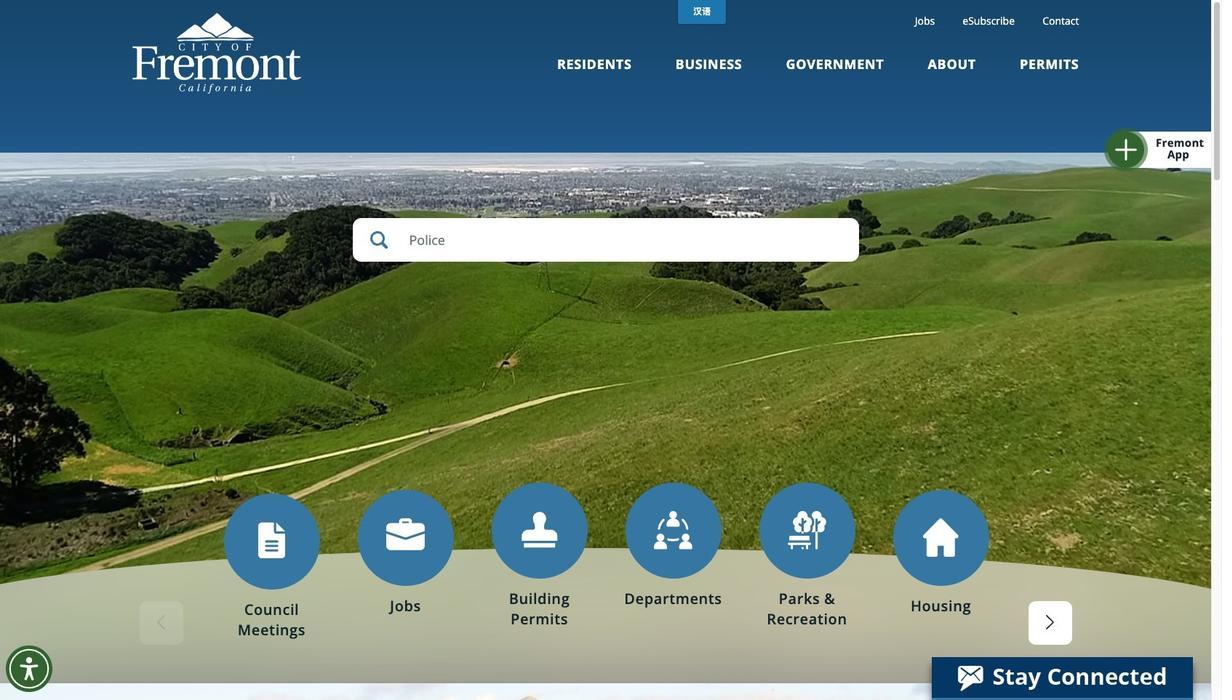 Task type: describe. For each thing, give the bounding box(es) containing it.
house image
[[923, 519, 959, 557]]

cta 5 departments image
[[654, 511, 693, 550]]

cta 2 employmentcenter image
[[386, 519, 425, 551]]

stamp approval image
[[520, 511, 559, 550]]

Search text field
[[352, 218, 859, 262]]

cta 6 departments image
[[788, 511, 826, 550]]



Task type: vqa. For each thing, say whether or not it's contained in the screenshot.
the PROGRAM
no



Task type: locate. For each thing, give the bounding box(es) containing it.
file lines image
[[252, 522, 291, 561]]

stay connected image
[[932, 658, 1192, 698]]



